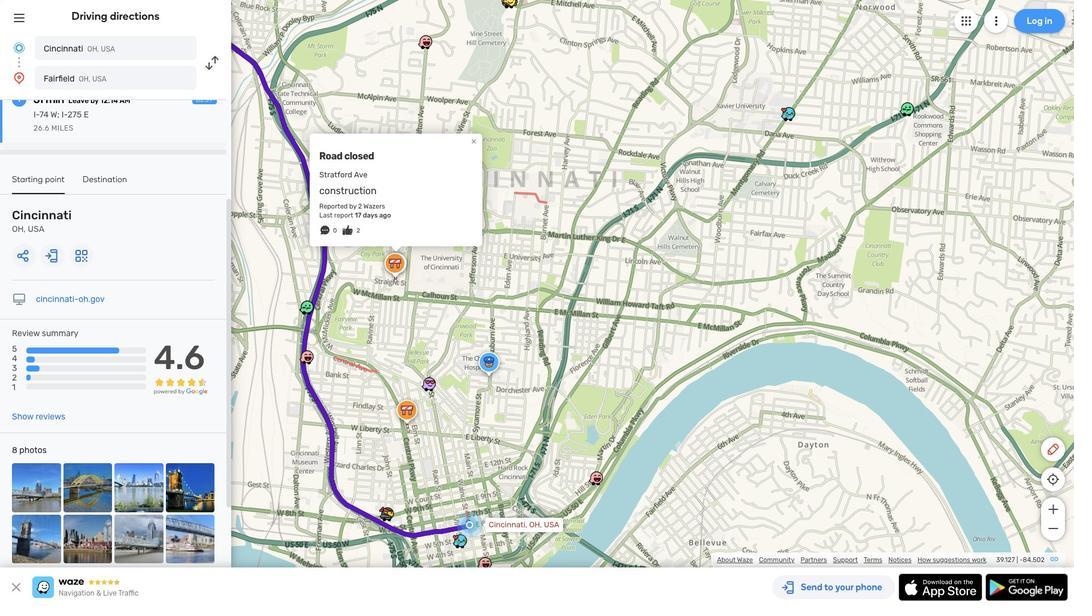 Task type: locate. For each thing, give the bounding box(es) containing it.
2 up 17
[[358, 203, 362, 210]]

waze
[[737, 556, 753, 564]]

2
[[358, 203, 362, 210], [357, 227, 360, 234], [12, 373, 17, 383]]

1 i- from the left
[[34, 110, 39, 120]]

74
[[39, 110, 49, 120]]

usa down starting point button
[[28, 224, 44, 234]]

about waze community partners support terms notices how suggestions work
[[717, 556, 987, 564]]

cincinnati oh, usa up fairfield oh, usa
[[44, 44, 115, 54]]

1 horizontal spatial i-
[[62, 110, 68, 120]]

by
[[90, 96, 99, 105], [349, 203, 357, 210]]

3
[[12, 363, 17, 373]]

image 3 of cincinnati, cincinnati image
[[114, 463, 163, 512]]

by inside construction reported by 2 wazers last report 17 days ago
[[349, 203, 357, 210]]

2 inside 5 4 3 2 1
[[12, 373, 17, 383]]

cincinnati oh, usa down starting point button
[[12, 208, 72, 234]]

2 down 17
[[357, 227, 360, 234]]

0 vertical spatial cincinnati
[[44, 44, 83, 54]]

×
[[471, 135, 477, 147]]

39.127 | -84.502
[[997, 556, 1045, 564]]

0 vertical spatial 1
[[18, 94, 21, 104]]

destination
[[83, 174, 127, 185]]

zoom out image
[[1046, 521, 1061, 536]]

0 horizontal spatial i-
[[34, 110, 39, 120]]

e
[[84, 110, 89, 120]]

link image
[[1050, 554, 1059, 564]]

cincinnati oh, usa
[[44, 44, 115, 54], [12, 208, 72, 234]]

stratford ave
[[319, 170, 368, 179]]

1 inside 5 4 3 2 1
[[12, 383, 16, 393]]

show reviews
[[12, 412, 65, 422]]

2 for construction
[[358, 203, 362, 210]]

4
[[12, 354, 17, 364]]

oh,
[[87, 45, 99, 53], [79, 75, 91, 83], [12, 224, 26, 234], [529, 520, 542, 529]]

usa up 12:14
[[92, 75, 107, 83]]

4.6
[[154, 338, 205, 378]]

reported
[[319, 203, 348, 210]]

usa down driving directions
[[101, 45, 115, 53]]

starting point button
[[12, 174, 65, 194]]

stratford
[[319, 170, 352, 179]]

1 down 3
[[12, 383, 16, 393]]

cincinnati up 'fairfield'
[[44, 44, 83, 54]]

community link
[[759, 556, 795, 564]]

usa
[[101, 45, 115, 53], [92, 75, 107, 83], [28, 224, 44, 234], [544, 520, 559, 529]]

leave
[[68, 96, 89, 105]]

live
[[103, 589, 117, 597]]

community
[[759, 556, 795, 564]]

summary
[[42, 328, 79, 339]]

closed
[[344, 150, 374, 162]]

by up 17
[[349, 203, 357, 210]]

39.127
[[997, 556, 1015, 564]]

2 down 4
[[12, 373, 17, 383]]

cincinnati
[[44, 44, 83, 54], [12, 208, 72, 222]]

2 vertical spatial 2
[[12, 373, 17, 383]]

0 vertical spatial 2
[[358, 203, 362, 210]]

8 photos
[[12, 445, 47, 455]]

1 horizontal spatial by
[[349, 203, 357, 210]]

support
[[833, 556, 858, 564]]

ago
[[379, 212, 391, 219]]

partners link
[[801, 556, 827, 564]]

usa inside fairfield oh, usa
[[92, 75, 107, 83]]

0 horizontal spatial 1
[[12, 383, 16, 393]]

0 vertical spatial by
[[90, 96, 99, 105]]

about
[[717, 556, 736, 564]]

0 horizontal spatial by
[[90, 96, 99, 105]]

how suggestions work link
[[918, 556, 987, 564]]

directions
[[110, 10, 160, 23]]

point
[[45, 174, 65, 185]]

destination button
[[83, 174, 127, 193]]

image 5 of cincinnati, cincinnati image
[[12, 514, 61, 563]]

i- right w;
[[62, 110, 68, 120]]

suggestions
[[933, 556, 971, 564]]

1
[[18, 94, 21, 104], [12, 383, 16, 393]]

starting point
[[12, 174, 65, 185]]

starting
[[12, 174, 43, 185]]

image 8 of cincinnati, cincinnati image
[[166, 514, 215, 563]]

31 min leave by 12:14 am
[[34, 93, 130, 106]]

road closed
[[319, 150, 374, 162]]

image 2 of cincinnati, cincinnati image
[[63, 463, 112, 512]]

1 vertical spatial by
[[349, 203, 357, 210]]

image 7 of cincinnati, cincinnati image
[[114, 514, 163, 563]]

1 left 31
[[18, 94, 21, 104]]

1 vertical spatial 1
[[12, 383, 16, 393]]

i-74 w; i-275 e 26.6 miles
[[34, 110, 89, 132]]

5
[[12, 344, 17, 354]]

oh, down 'driving'
[[87, 45, 99, 53]]

i-
[[34, 110, 39, 120], [62, 110, 68, 120]]

cincinnati-oh.gov
[[36, 294, 105, 304]]

2 inside construction reported by 2 wazers last report 17 days ago
[[358, 203, 362, 210]]

by left 12:14
[[90, 96, 99, 105]]

usa right cincinnati,
[[544, 520, 559, 529]]

oh, up 31 min leave by 12:14 am
[[79, 75, 91, 83]]

computer image
[[12, 292, 26, 307]]

cincinnati, oh, usa
[[489, 520, 559, 529]]

cincinnati down starting point button
[[12, 208, 72, 222]]

i- up 26.6
[[34, 110, 39, 120]]



Task type: describe. For each thing, give the bounding box(es) containing it.
best
[[196, 96, 213, 104]]

photos
[[19, 445, 47, 455]]

x image
[[9, 580, 23, 594]]

1 horizontal spatial 1
[[18, 94, 21, 104]]

image 4 of cincinnati, cincinnati image
[[166, 463, 215, 512]]

oh, inside fairfield oh, usa
[[79, 75, 91, 83]]

2 i- from the left
[[62, 110, 68, 120]]

1 vertical spatial 2
[[357, 227, 360, 234]]

review summary
[[12, 328, 79, 339]]

road
[[319, 150, 343, 162]]

&
[[96, 589, 101, 597]]

0 vertical spatial cincinnati oh, usa
[[44, 44, 115, 54]]

report
[[334, 212, 353, 219]]

ave
[[354, 170, 368, 179]]

traffic
[[118, 589, 139, 597]]

reviews
[[36, 412, 65, 422]]

26.6
[[34, 124, 49, 132]]

0
[[333, 227, 337, 234]]

navigation
[[59, 589, 95, 597]]

-
[[1020, 556, 1023, 564]]

driving directions
[[72, 10, 160, 23]]

support link
[[833, 556, 858, 564]]

terms
[[864, 556, 883, 564]]

navigation & live traffic
[[59, 589, 139, 597]]

1 vertical spatial cincinnati oh, usa
[[12, 208, 72, 234]]

2 for 5
[[12, 373, 17, 383]]

terms link
[[864, 556, 883, 564]]

am
[[119, 96, 130, 105]]

31
[[34, 93, 43, 106]]

pencil image
[[1046, 442, 1061, 457]]

zoom in image
[[1046, 502, 1061, 517]]

notices
[[889, 556, 912, 564]]

oh.gov
[[78, 294, 105, 304]]

5 4 3 2 1
[[12, 344, 17, 393]]

days
[[363, 212, 378, 219]]

w;
[[50, 110, 60, 120]]

min
[[46, 93, 64, 106]]

partners
[[801, 556, 827, 564]]

× link
[[469, 135, 479, 147]]

cincinnati,
[[489, 520, 528, 529]]

about waze link
[[717, 556, 753, 564]]

driving
[[72, 10, 108, 23]]

oh, right cincinnati,
[[529, 520, 542, 529]]

last
[[319, 212, 333, 219]]

cincinnati-oh.gov link
[[36, 294, 105, 304]]

image 6 of cincinnati, cincinnati image
[[63, 514, 112, 563]]

wazers
[[364, 203, 385, 210]]

12:14
[[100, 96, 118, 105]]

construction
[[319, 185, 377, 197]]

show
[[12, 412, 34, 422]]

construction reported by 2 wazers last report 17 days ago
[[319, 185, 391, 219]]

work
[[972, 556, 987, 564]]

image 1 of cincinnati, cincinnati image
[[12, 463, 61, 512]]

1 vertical spatial cincinnati
[[12, 208, 72, 222]]

location image
[[12, 71, 26, 85]]

8
[[12, 445, 17, 455]]

84.502
[[1023, 556, 1045, 564]]

notices link
[[889, 556, 912, 564]]

review
[[12, 328, 40, 339]]

fairfield
[[44, 74, 75, 84]]

17
[[355, 212, 361, 219]]

current location image
[[12, 41, 26, 55]]

|
[[1017, 556, 1018, 564]]

how
[[918, 556, 931, 564]]

275
[[67, 110, 82, 120]]

oh, down starting point button
[[12, 224, 26, 234]]

by inside 31 min leave by 12:14 am
[[90, 96, 99, 105]]

fairfield oh, usa
[[44, 74, 107, 84]]

cincinnati-
[[36, 294, 78, 304]]

miles
[[51, 124, 73, 132]]



Task type: vqa. For each thing, say whether or not it's contained in the screenshot.
the How at right bottom
yes



